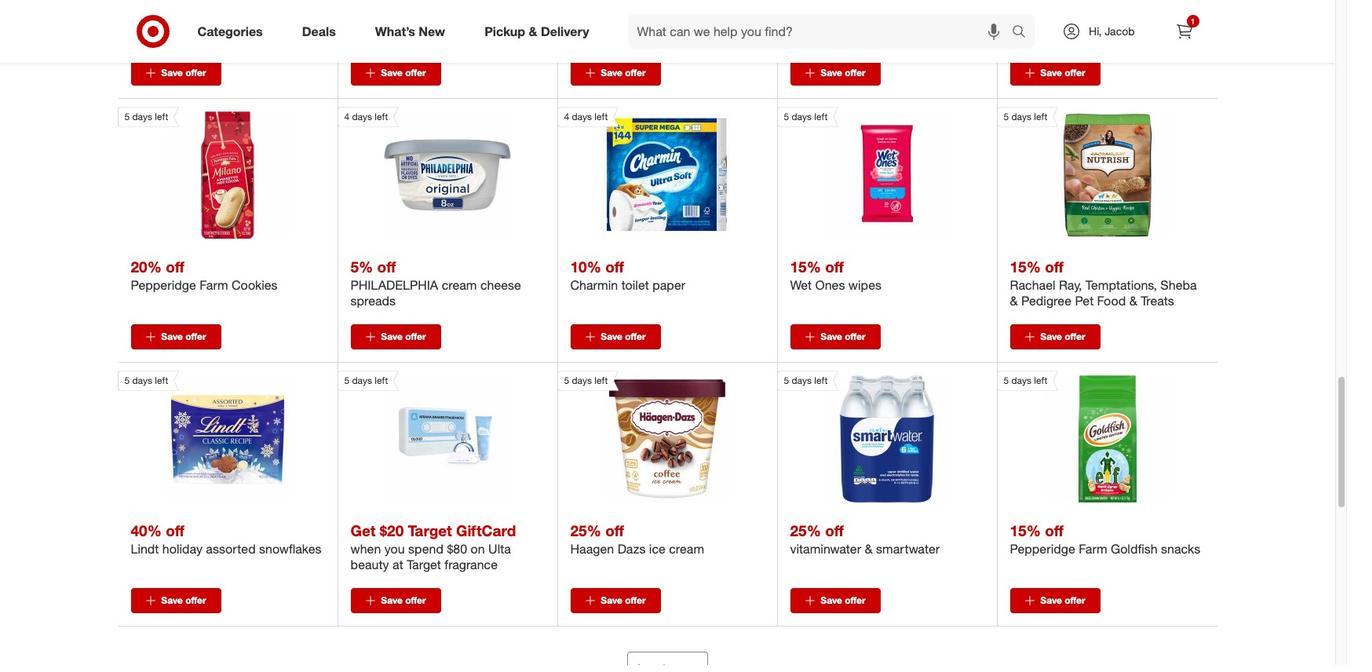 Task type: describe. For each thing, give the bounding box(es) containing it.
What can we help you find? suggestions appear below search field
[[628, 14, 1016, 49]]

farm for 15% off
[[1079, 542, 1108, 557]]

delivery inside get unlimited same day delivery on $35+ orders
[[493, 14, 538, 29]]

american greetings christmas cards
[[791, 0, 958, 24]]

5 days left button for 25% off vitaminwater & smartwater
[[777, 371, 951, 503]]

cream inside 25% off haagen dazs ice cream
[[669, 542, 705, 557]]

lindt
[[131, 542, 159, 557]]

$80
[[447, 542, 467, 557]]

25% for 25% off haagen dazs ice cream
[[571, 522, 602, 540]]

15% off wet ones wipes
[[791, 258, 882, 293]]

10% off charmin toilet paper
[[571, 258, 686, 293]]

get unlimited same day delivery on $35+ orders
[[351, 14, 538, 45]]

10%
[[571, 258, 602, 276]]

15% off rachael ray, temptations, sheba & pedigree pet food & treats
[[1010, 258, 1197, 309]]

at
[[393, 557, 403, 573]]

day
[[468, 14, 489, 29]]

5 for 20% off pepperidge farm cookies
[[124, 111, 130, 123]]

days for 20% off pepperidge farm cookies
[[132, 111, 152, 123]]

goldfish
[[1111, 542, 1158, 557]]

get unlimited same day delivery on $35+ orders button
[[351, 0, 545, 61]]

pickup & delivery
[[485, 23, 589, 39]]

5 days left for 25% off haagen dazs ice cream
[[564, 375, 608, 387]]

sheba
[[1161, 278, 1197, 293]]

get $20 target giftcard when you spend $80 on ulta beauty at target fragrance
[[351, 522, 516, 573]]

5 for 15% off wet ones wipes
[[784, 111, 789, 123]]

& left pedigree
[[1010, 293, 1018, 309]]

when
[[351, 542, 381, 557]]

1 link
[[1168, 14, 1202, 49]]

cards
[[791, 8, 822, 24]]

& right food
[[1130, 293, 1138, 309]]

5 for get $20 target giftcard when you spend $80 on ulta beauty at target fragrance
[[344, 375, 350, 387]]

dazs
[[618, 542, 646, 557]]

5 days left for 25% off vitaminwater & smartwater
[[784, 375, 828, 387]]

5 days left button for get $20 target giftcard when you spend $80 on ulta beauty at target fragrance
[[337, 371, 511, 503]]

pickup
[[485, 23, 525, 39]]

5 for 25% off vitaminwater & smartwater
[[784, 375, 789, 387]]

days for 15% off pepperidge farm goldfish snacks
[[1012, 375, 1032, 387]]

5 days left for 20% off pepperidge farm cookies
[[124, 111, 168, 123]]

fragrance
[[445, 557, 498, 573]]

what's new link
[[362, 14, 465, 49]]

20% off pepperidge farm cookies
[[131, 258, 278, 293]]

charmin
[[571, 278, 618, 293]]

pepperidge for 15%
[[1010, 542, 1076, 557]]

off for 5% off philadelphia cream cheese spreads
[[377, 258, 396, 276]]

4 for 10% off
[[564, 111, 570, 123]]

spend
[[408, 542, 444, 557]]

categories
[[198, 23, 263, 39]]

5 for 15% off pepperidge farm goldfish snacks
[[1004, 375, 1009, 387]]

left for 15% off pepperidge farm goldfish snacks
[[1035, 375, 1048, 387]]

off for 15% off wet ones wipes
[[826, 258, 844, 276]]

left for 40% off lindt holiday assorted snowflakes
[[155, 375, 168, 387]]

0 vertical spatial target
[[408, 522, 452, 540]]

ice
[[649, 542, 666, 557]]

same
[[432, 14, 464, 29]]

search button
[[1005, 14, 1043, 52]]

left for 15% off rachael ray, temptations, sheba & pedigree pet food & treats
[[1035, 111, 1048, 123]]

4 days left for 5%
[[344, 111, 388, 123]]

5 days left button for 20% off pepperidge farm cookies
[[117, 107, 291, 239]]

$20
[[380, 522, 404, 540]]

15% for 15% off pepperidge farm goldfish snacks
[[1010, 522, 1041, 540]]

5 for 15% off rachael ray, temptations, sheba & pedigree pet food & treats
[[1004, 111, 1009, 123]]

days for 15% off wet ones wipes
[[792, 111, 812, 123]]

off for 20% off pepperidge farm cookies
[[166, 258, 184, 276]]

on inside get $20 target giftcard when you spend $80 on ulta beauty at target fragrance
[[471, 542, 485, 557]]

categories link
[[184, 14, 283, 49]]

off for 25% off haagen dazs ice cream
[[606, 522, 624, 540]]

off for 15% off rachael ray, temptations, sheba & pedigree pet food & treats
[[1045, 258, 1064, 276]]

hi, jacob
[[1089, 24, 1135, 38]]

ulta
[[489, 542, 511, 557]]

5 days left button for 15% off rachael ray, temptations, sheba & pedigree pet food & treats
[[997, 107, 1171, 239]]

1 vertical spatial target
[[407, 557, 441, 573]]

left for 25% off haagen dazs ice cream
[[595, 375, 608, 387]]

holiday
[[162, 542, 203, 557]]

you
[[385, 542, 405, 557]]

deals
[[302, 23, 336, 39]]

days for 40% off lindt holiday assorted snowflakes
[[132, 375, 152, 387]]

toilet
[[622, 278, 649, 293]]

days for 5% off philadelphia cream cheese spreads
[[352, 111, 372, 123]]

ones
[[816, 278, 845, 293]]

food
[[1098, 293, 1127, 309]]

ray,
[[1059, 278, 1083, 293]]

pet
[[1076, 293, 1094, 309]]

off for 40% off lindt holiday assorted snowflakes
[[166, 522, 184, 540]]

cream inside 5% off philadelphia cream cheese spreads
[[442, 278, 477, 293]]

5 for 25% off haagen dazs ice cream
[[564, 375, 570, 387]]

5 days left for 40% off lindt holiday assorted snowflakes
[[124, 375, 168, 387]]

days for 25% off haagen dazs ice cream
[[572, 375, 592, 387]]

get for unlimited
[[351, 14, 371, 29]]

wipes
[[849, 278, 882, 293]]

5% off philadelphia cream cheese spreads
[[351, 258, 521, 309]]

what's
[[375, 23, 415, 39]]

20%
[[131, 258, 162, 276]]

4 days left for 10%
[[564, 111, 608, 123]]

deals link
[[289, 14, 356, 49]]



Task type: vqa. For each thing, say whether or not it's contained in the screenshot.
ADD TO CART
no



Task type: locate. For each thing, give the bounding box(es) containing it.
on down giftcard
[[471, 542, 485, 557]]

& inside 25% off vitaminwater & smartwater
[[865, 542, 873, 557]]

off for 10% off charmin toilet paper
[[606, 258, 624, 276]]

on inside get unlimited same day delivery on $35+ orders
[[351, 29, 365, 45]]

1 horizontal spatial delivery
[[541, 23, 589, 39]]

search
[[1005, 25, 1043, 41]]

hi,
[[1089, 24, 1102, 38]]

&
[[529, 23, 538, 39], [1010, 293, 1018, 309], [1130, 293, 1138, 309], [865, 542, 873, 557]]

15% inside 15% off rachael ray, temptations, sheba & pedigree pet food & treats
[[1010, 258, 1041, 276]]

temptations,
[[1086, 278, 1158, 293]]

1 vertical spatial farm
[[1079, 542, 1108, 557]]

0 vertical spatial farm
[[200, 278, 228, 293]]

5 days left button for 15% off wet ones wipes
[[777, 107, 951, 239]]

4 days left button for 5% off
[[337, 107, 511, 239]]

orders
[[400, 29, 436, 45]]

days for 25% off vitaminwater & smartwater
[[792, 375, 812, 387]]

0 vertical spatial cream
[[442, 278, 477, 293]]

0 horizontal spatial 4 days left button
[[337, 107, 511, 239]]

philadelphia
[[351, 278, 438, 293]]

15% inside 15% off wet ones wipes
[[791, 258, 821, 276]]

save
[[161, 67, 183, 79], [381, 67, 403, 79], [601, 67, 623, 79], [821, 67, 843, 79], [1041, 67, 1063, 79], [161, 331, 183, 343], [381, 331, 403, 343], [601, 331, 623, 343], [821, 331, 843, 343], [1041, 331, 1063, 343], [161, 595, 183, 607], [381, 595, 403, 607], [601, 595, 623, 607], [821, 595, 843, 607], [1041, 595, 1063, 607]]

left for 5% off philadelphia cream cheese spreads
[[375, 111, 388, 123]]

1 horizontal spatial farm
[[1079, 542, 1108, 557]]

25% inside 25% off vitaminwater & smartwater
[[791, 522, 821, 540]]

1 get from the top
[[351, 14, 371, 29]]

4 days left button
[[337, 107, 511, 239], [557, 107, 731, 239]]

farm
[[200, 278, 228, 293], [1079, 542, 1108, 557]]

off inside 15% off rachael ray, temptations, sheba & pedigree pet food & treats
[[1045, 258, 1064, 276]]

get
[[351, 14, 371, 29], [351, 522, 376, 540]]

american greetings christmas cards button
[[791, 0, 985, 40]]

15% for 15% off wet ones wipes
[[791, 258, 821, 276]]

off inside 25% off vitaminwater & smartwater
[[826, 522, 844, 540]]

4 days left button for 10% off
[[557, 107, 731, 239]]

0 vertical spatial on
[[351, 29, 365, 45]]

pepperidge inside '20% off pepperidge farm cookies'
[[131, 278, 196, 293]]

2 get from the top
[[351, 522, 376, 540]]

left for 20% off pepperidge farm cookies
[[155, 111, 168, 123]]

get up when
[[351, 522, 376, 540]]

5 days left for 15% off rachael ray, temptations, sheba & pedigree pet food & treats
[[1004, 111, 1048, 123]]

1 vertical spatial cream
[[669, 542, 705, 557]]

left for 10% off charmin toilet paper
[[595, 111, 608, 123]]

off for 15% off pepperidge farm goldfish snacks
[[1045, 522, 1064, 540]]

0 vertical spatial pepperidge
[[131, 278, 196, 293]]

cream left cheese
[[442, 278, 477, 293]]

days for get $20 target giftcard when you spend $80 on ulta beauty at target fragrance
[[352, 375, 372, 387]]

40%
[[131, 522, 162, 540]]

25% off haagen dazs ice cream
[[571, 522, 705, 557]]

treats
[[1141, 293, 1175, 309]]

2 25% from the left
[[791, 522, 821, 540]]

new
[[419, 23, 445, 39]]

off
[[166, 258, 184, 276], [377, 258, 396, 276], [606, 258, 624, 276], [826, 258, 844, 276], [1045, 258, 1064, 276], [166, 522, 184, 540], [606, 522, 624, 540], [826, 522, 844, 540], [1045, 522, 1064, 540]]

christmas
[[903, 0, 958, 8]]

farm for 20% off
[[200, 278, 228, 293]]

0 horizontal spatial pepperidge
[[131, 278, 196, 293]]

1 4 from the left
[[344, 111, 350, 123]]

delivery
[[493, 14, 538, 29], [541, 23, 589, 39]]

$35+
[[368, 29, 396, 45]]

on
[[351, 29, 365, 45], [471, 542, 485, 557]]

1 horizontal spatial 4 days left button
[[557, 107, 731, 239]]

target right at
[[407, 557, 441, 573]]

15%
[[791, 258, 821, 276], [1010, 258, 1041, 276], [1010, 522, 1041, 540]]

4
[[344, 111, 350, 123], [564, 111, 570, 123]]

5 days left button for 40% off lindt holiday assorted snowflakes
[[117, 371, 291, 503]]

unlimited
[[375, 14, 428, 29]]

get for $20
[[351, 522, 376, 540]]

off inside 40% off lindt holiday assorted snowflakes
[[166, 522, 184, 540]]

1
[[1191, 16, 1196, 26]]

off for 25% off vitaminwater & smartwater
[[826, 522, 844, 540]]

days for 15% off rachael ray, temptations, sheba & pedigree pet food & treats
[[1012, 111, 1032, 123]]

spreads
[[351, 293, 396, 309]]

& right pickup
[[529, 23, 538, 39]]

2 4 from the left
[[564, 111, 570, 123]]

off inside 5% off philadelphia cream cheese spreads
[[377, 258, 396, 276]]

what's new
[[375, 23, 445, 39]]

5 days left for get $20 target giftcard when you spend $80 on ulta beauty at target fragrance
[[344, 375, 388, 387]]

pepperidge for 20%
[[131, 278, 196, 293]]

giftcard
[[456, 522, 516, 540]]

0 horizontal spatial cream
[[442, 278, 477, 293]]

15% off pepperidge farm goldfish snacks
[[1010, 522, 1201, 557]]

25% off vitaminwater & smartwater
[[791, 522, 940, 557]]

1 vertical spatial on
[[471, 542, 485, 557]]

1 horizontal spatial 4
[[564, 111, 570, 123]]

5
[[124, 111, 130, 123], [784, 111, 789, 123], [1004, 111, 1009, 123], [124, 375, 130, 387], [344, 375, 350, 387], [564, 375, 570, 387], [784, 375, 789, 387], [1004, 375, 1009, 387]]

off inside 25% off haagen dazs ice cream
[[606, 522, 624, 540]]

0 horizontal spatial 25%
[[571, 522, 602, 540]]

40% off lindt holiday assorted snowflakes
[[131, 522, 322, 557]]

off inside '20% off pepperidge farm cookies'
[[166, 258, 184, 276]]

cheese
[[481, 278, 521, 293]]

target up spend
[[408, 522, 452, 540]]

5 days left
[[124, 111, 168, 123], [784, 111, 828, 123], [1004, 111, 1048, 123], [124, 375, 168, 387], [344, 375, 388, 387], [564, 375, 608, 387], [784, 375, 828, 387], [1004, 375, 1048, 387]]

smartwater
[[877, 542, 940, 557]]

5 days left button for 15% off pepperidge farm goldfish snacks
[[997, 371, 1171, 503]]

on left the $35+ at the left of the page
[[351, 29, 365, 45]]

25% inside 25% off haagen dazs ice cream
[[571, 522, 602, 540]]

snowflakes
[[259, 542, 322, 557]]

paper
[[653, 278, 686, 293]]

farm left cookies
[[200, 278, 228, 293]]

5 for 40% off lindt holiday assorted snowflakes
[[124, 375, 130, 387]]

0 horizontal spatial farm
[[200, 278, 228, 293]]

25% up haagen
[[571, 522, 602, 540]]

left for get $20 target giftcard when you spend $80 on ulta beauty at target fragrance
[[375, 375, 388, 387]]

days for 10% off charmin toilet paper
[[572, 111, 592, 123]]

snacks
[[1162, 542, 1201, 557]]

farm inside '20% off pepperidge farm cookies'
[[200, 278, 228, 293]]

pickup & delivery link
[[471, 14, 609, 49]]

4 for 5% off
[[344, 111, 350, 123]]

1 4 days left from the left
[[344, 111, 388, 123]]

1 vertical spatial pepperidge
[[1010, 542, 1076, 557]]

wet
[[791, 278, 812, 293]]

1 horizontal spatial on
[[471, 542, 485, 557]]

cookies
[[232, 278, 278, 293]]

1 horizontal spatial pepperidge
[[1010, 542, 1076, 557]]

2 4 days left from the left
[[564, 111, 608, 123]]

5 days left button for 25% off haagen dazs ice cream
[[557, 371, 731, 503]]

5%
[[351, 258, 373, 276]]

cream right ice
[[669, 542, 705, 557]]

0 horizontal spatial delivery
[[493, 14, 538, 29]]

get left what's
[[351, 14, 371, 29]]

vitaminwater
[[791, 542, 862, 557]]

jacob
[[1105, 24, 1135, 38]]

2 4 days left button from the left
[[557, 107, 731, 239]]

pepperidge inside '15% off pepperidge farm goldfish snacks'
[[1010, 542, 1076, 557]]

& left smartwater
[[865, 542, 873, 557]]

5 days left for 15% off pepperidge farm goldfish snacks
[[1004, 375, 1048, 387]]

25%
[[571, 522, 602, 540], [791, 522, 821, 540]]

save offer
[[161, 67, 206, 79], [381, 67, 426, 79], [601, 67, 646, 79], [821, 67, 866, 79], [1041, 67, 1086, 79], [161, 331, 206, 343], [381, 331, 426, 343], [601, 331, 646, 343], [821, 331, 866, 343], [1041, 331, 1086, 343], [161, 595, 206, 607], [381, 595, 426, 607], [601, 595, 646, 607], [821, 595, 866, 607], [1041, 595, 1086, 607]]

get inside get $20 target giftcard when you spend $80 on ulta beauty at target fragrance
[[351, 522, 376, 540]]

15% inside '15% off pepperidge farm goldfish snacks'
[[1010, 522, 1041, 540]]

pedigree
[[1022, 293, 1072, 309]]

25% for 25% off vitaminwater & smartwater
[[791, 522, 821, 540]]

off inside 15% off wet ones wipes
[[826, 258, 844, 276]]

0 horizontal spatial on
[[351, 29, 365, 45]]

haagen
[[571, 542, 614, 557]]

american
[[791, 0, 844, 8]]

assorted
[[206, 542, 256, 557]]

1 vertical spatial get
[[351, 522, 376, 540]]

left for 15% off wet ones wipes
[[815, 111, 828, 123]]

0 horizontal spatial 4 days left
[[344, 111, 388, 123]]

0 horizontal spatial 4
[[344, 111, 350, 123]]

left
[[155, 111, 168, 123], [375, 111, 388, 123], [595, 111, 608, 123], [815, 111, 828, 123], [1035, 111, 1048, 123], [155, 375, 168, 387], [375, 375, 388, 387], [595, 375, 608, 387], [815, 375, 828, 387], [1035, 375, 1048, 387]]

save offer button
[[131, 61, 221, 86], [351, 61, 441, 86], [571, 61, 661, 86], [791, 61, 881, 86], [1010, 61, 1101, 86], [131, 325, 221, 350], [351, 325, 441, 350], [571, 325, 661, 350], [791, 325, 881, 350], [1010, 325, 1101, 350], [131, 589, 221, 614], [351, 589, 441, 614], [571, 589, 661, 614], [791, 589, 881, 614], [1010, 589, 1101, 614]]

delivery right pickup
[[541, 23, 589, 39]]

rachael
[[1010, 278, 1056, 293]]

5 days left for 15% off wet ones wipes
[[784, 111, 828, 123]]

4 days left
[[344, 111, 388, 123], [564, 111, 608, 123]]

1 25% from the left
[[571, 522, 602, 540]]

offer
[[185, 67, 206, 79], [405, 67, 426, 79], [625, 67, 646, 79], [845, 67, 866, 79], [1065, 67, 1086, 79], [185, 331, 206, 343], [405, 331, 426, 343], [625, 331, 646, 343], [845, 331, 866, 343], [1065, 331, 1086, 343], [185, 595, 206, 607], [405, 595, 426, 607], [625, 595, 646, 607], [845, 595, 866, 607], [1065, 595, 1086, 607]]

delivery right day
[[493, 14, 538, 29]]

beauty
[[351, 557, 389, 573]]

left for 25% off vitaminwater & smartwater
[[815, 375, 828, 387]]

off inside 10% off charmin toilet paper
[[606, 258, 624, 276]]

greetings
[[848, 0, 900, 8]]

farm left goldfish
[[1079, 542, 1108, 557]]

5 days left button
[[117, 107, 291, 239], [777, 107, 951, 239], [997, 107, 1171, 239], [117, 371, 291, 503], [337, 371, 511, 503], [557, 371, 731, 503], [777, 371, 951, 503], [997, 371, 1171, 503]]

farm inside '15% off pepperidge farm goldfish snacks'
[[1079, 542, 1108, 557]]

1 horizontal spatial 4 days left
[[564, 111, 608, 123]]

1 4 days left button from the left
[[337, 107, 511, 239]]

1 horizontal spatial cream
[[669, 542, 705, 557]]

1 horizontal spatial 25%
[[791, 522, 821, 540]]

0 vertical spatial get
[[351, 14, 371, 29]]

25% up vitaminwater
[[791, 522, 821, 540]]

get inside get unlimited same day delivery on $35+ orders
[[351, 14, 371, 29]]

pepperidge
[[131, 278, 196, 293], [1010, 542, 1076, 557]]

15% for 15% off rachael ray, temptations, sheba & pedigree pet food & treats
[[1010, 258, 1041, 276]]

target
[[408, 522, 452, 540], [407, 557, 441, 573]]

off inside '15% off pepperidge farm goldfish snacks'
[[1045, 522, 1064, 540]]



